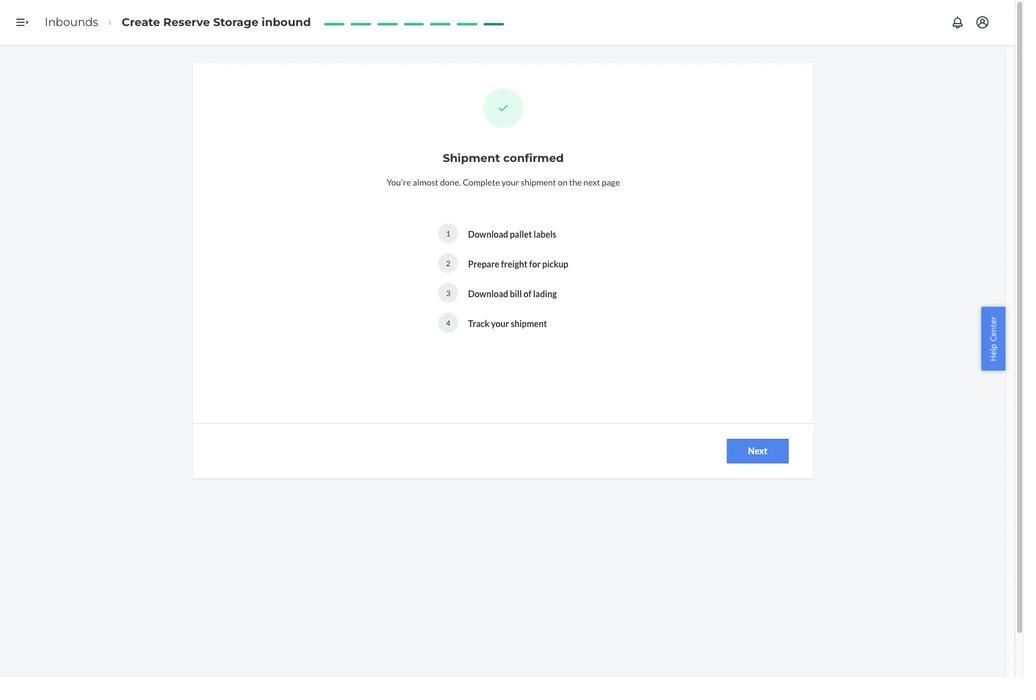 Task type: locate. For each thing, give the bounding box(es) containing it.
done.
[[440, 177, 461, 187]]

the
[[569, 177, 582, 187]]

you're
[[387, 177, 411, 187]]

track your shipment
[[468, 318, 547, 329]]

create reserve storage inbound
[[122, 15, 311, 29]]

next button
[[727, 439, 789, 464]]

you're almost done. complete your shipment on the next page
[[387, 177, 620, 187]]

download up prepare
[[468, 229, 508, 240]]

download left bill
[[468, 289, 508, 299]]

shipment left on
[[521, 177, 556, 187]]

on
[[558, 177, 568, 187]]

reserve
[[163, 15, 210, 29]]

your
[[502, 177, 519, 187], [491, 318, 509, 329]]

inbounds
[[45, 15, 98, 29]]

your right track
[[491, 318, 509, 329]]

1 download from the top
[[468, 229, 508, 240]]

download for download pallet labels
[[468, 229, 508, 240]]

labels
[[534, 229, 556, 240]]

confirmed
[[503, 151, 564, 165]]

help
[[988, 344, 999, 361]]

open account menu image
[[975, 15, 990, 30]]

download
[[468, 229, 508, 240], [468, 289, 508, 299]]

your down shipment confirmed
[[502, 177, 519, 187]]

1 vertical spatial download
[[468, 289, 508, 299]]

2 download from the top
[[468, 289, 508, 299]]

4
[[446, 318, 451, 328]]

0 vertical spatial your
[[502, 177, 519, 187]]

download pallet labels
[[468, 229, 556, 240]]

freight
[[501, 259, 528, 269]]

of
[[524, 289, 532, 299]]

lading
[[533, 289, 557, 299]]

shipment confirmed
[[443, 151, 564, 165]]

2
[[446, 259, 451, 268]]

next
[[584, 177, 600, 187]]

3
[[446, 289, 451, 298]]

pallet
[[510, 229, 532, 240]]

next
[[748, 446, 768, 456]]

shipment down of
[[511, 318, 547, 329]]

shipment
[[521, 177, 556, 187], [511, 318, 547, 329]]

0 vertical spatial download
[[468, 229, 508, 240]]

pickup
[[542, 259, 569, 269]]

bill
[[510, 289, 522, 299]]



Task type: describe. For each thing, give the bounding box(es) containing it.
1
[[446, 229, 451, 238]]

shipment
[[443, 151, 500, 165]]

track
[[468, 318, 490, 329]]

almost
[[413, 177, 439, 187]]

storage
[[213, 15, 259, 29]]

0 vertical spatial shipment
[[521, 177, 556, 187]]

inbound
[[262, 15, 311, 29]]

1 vertical spatial your
[[491, 318, 509, 329]]

complete
[[463, 177, 500, 187]]

breadcrumbs navigation
[[35, 4, 321, 41]]

1 vertical spatial shipment
[[511, 318, 547, 329]]

download bill of lading
[[468, 289, 557, 299]]

for
[[529, 259, 541, 269]]

prepare
[[468, 259, 500, 269]]

download for download bill of lading
[[468, 289, 508, 299]]

help center button
[[982, 307, 1006, 371]]

page
[[602, 177, 620, 187]]

open notifications image
[[951, 15, 965, 30]]

center
[[988, 316, 999, 342]]

create
[[122, 15, 160, 29]]

inbounds link
[[45, 15, 98, 29]]

prepare freight for pickup
[[468, 259, 569, 269]]

help center
[[988, 316, 999, 361]]

open navigation image
[[15, 15, 30, 30]]



Task type: vqa. For each thing, say whether or not it's contained in the screenshot.
Open notifications image at the top of the page
yes



